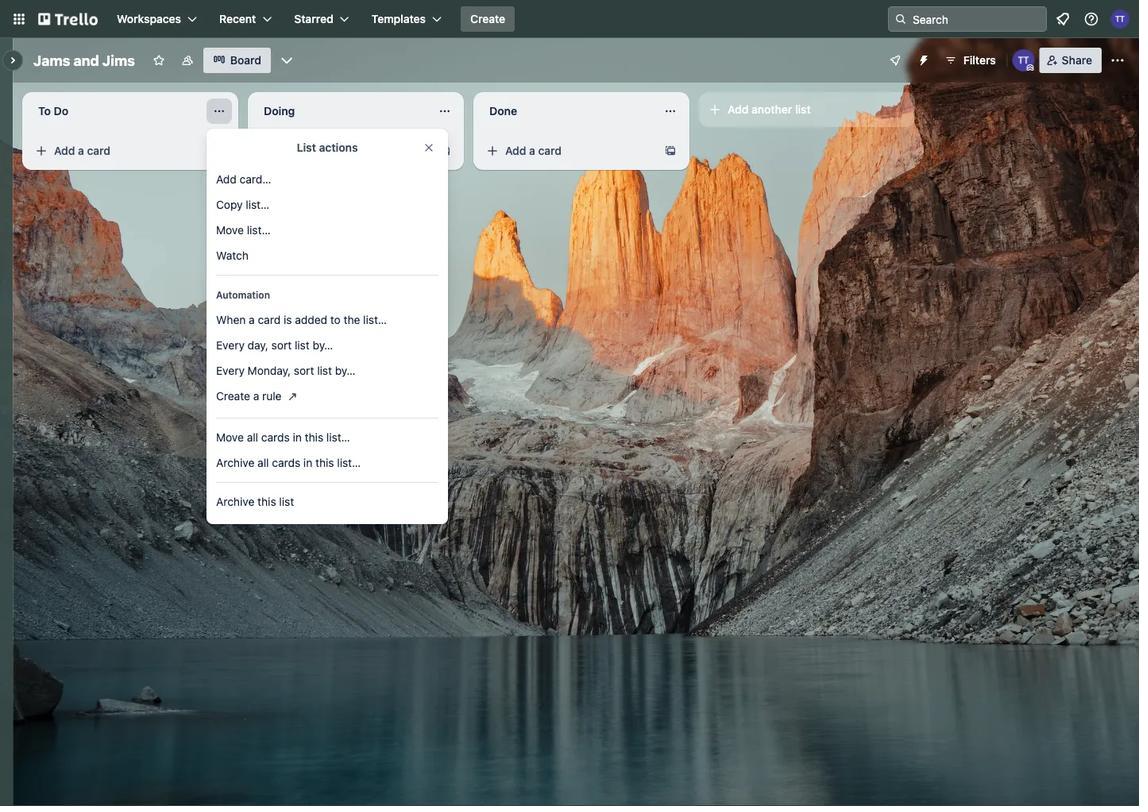 Task type: locate. For each thing, give the bounding box(es) containing it.
list… inside move all cards in this list… link
[[326, 431, 350, 444]]

1 archive from the top
[[216, 456, 255, 470]]

0 horizontal spatial add a card
[[54, 144, 110, 157]]

add up copy on the top
[[216, 173, 237, 186]]

0 vertical spatial in
[[293, 431, 302, 444]]

jims
[[102, 52, 135, 69]]

list down archive all cards in this list… at left
[[279, 495, 294, 508]]

1 horizontal spatial add a card button
[[254, 138, 432, 164]]

0 horizontal spatial in
[[293, 431, 302, 444]]

1 add a card button from the left
[[29, 138, 207, 164]]

1 horizontal spatial add a card
[[280, 144, 336, 157]]

create for create
[[470, 12, 505, 25]]

list… up archive all cards in this list… link
[[326, 431, 350, 444]]

archive all cards in this list…
[[216, 456, 361, 470]]

move all cards in this list…
[[216, 431, 350, 444]]

Done text field
[[480, 99, 655, 124]]

by… down when a card is added to the list… link
[[313, 339, 333, 352]]

when
[[216, 313, 246, 327]]

by… for every day, sort list by…
[[313, 339, 333, 352]]

archive up archive this list
[[216, 456, 255, 470]]

show menu image
[[1110, 52, 1126, 68]]

cards up archive all cards in this list… at left
[[261, 431, 290, 444]]

list right another
[[795, 103, 811, 116]]

add a card for done
[[505, 144, 562, 157]]

copy
[[216, 198, 243, 211]]

this up archive all cards in this list… link
[[305, 431, 323, 444]]

this
[[305, 431, 323, 444], [315, 456, 334, 470], [258, 495, 276, 508]]

list…
[[246, 198, 269, 211], [247, 224, 271, 237], [363, 313, 387, 327], [326, 431, 350, 444], [337, 456, 361, 470]]

card
[[87, 144, 110, 157], [313, 144, 336, 157], [538, 144, 562, 157], [258, 313, 281, 327]]

primary element
[[0, 0, 1139, 38]]

monday,
[[248, 364, 291, 377]]

every monday, sort list by… link
[[207, 358, 448, 384]]

create from template… image for to do
[[213, 145, 226, 157]]

add for add another list button on the right of page
[[728, 103, 749, 116]]

recent button
[[210, 6, 281, 32]]

1 vertical spatial sort
[[294, 364, 314, 377]]

in up archive all cards in this list… at left
[[293, 431, 302, 444]]

create from template… image
[[213, 145, 226, 157], [439, 145, 451, 157], [664, 145, 677, 157]]

list… right the
[[363, 313, 387, 327]]

2 add a card button from the left
[[254, 138, 432, 164]]

this down archive all cards in this list… at left
[[258, 495, 276, 508]]

move for move list…
[[216, 224, 244, 237]]

1 vertical spatial create
[[216, 390, 250, 403]]

sort down every day, sort list by… link
[[294, 364, 314, 377]]

1 vertical spatial in
[[303, 456, 312, 470]]

and
[[73, 52, 99, 69]]

a
[[78, 144, 84, 157], [304, 144, 310, 157], [529, 144, 535, 157], [249, 313, 255, 327], [253, 390, 259, 403]]

this for move all cards in this list…
[[305, 431, 323, 444]]

all inside archive all cards in this list… link
[[258, 456, 269, 470]]

cards for move
[[261, 431, 290, 444]]

add down done
[[505, 144, 526, 157]]

1 vertical spatial move
[[216, 431, 244, 444]]

a right when
[[249, 313, 255, 327]]

0 vertical spatial all
[[247, 431, 258, 444]]

templates
[[372, 12, 426, 25]]

1 every from the top
[[216, 339, 245, 352]]

list down every day, sort list by… link
[[317, 364, 332, 377]]

sort right day, on the left top of the page
[[271, 339, 292, 352]]

list… down move all cards in this list… link
[[337, 456, 361, 470]]

2 horizontal spatial add a card button
[[480, 138, 658, 164]]

create for create a rule
[[216, 390, 250, 403]]

add inside add another list button
[[728, 103, 749, 116]]

archive
[[216, 456, 255, 470], [216, 495, 255, 508]]

list
[[297, 141, 316, 154]]

terry turtle (terryturtle) image
[[1013, 49, 1035, 72]]

this down move all cards in this list… link
[[315, 456, 334, 470]]

in
[[293, 431, 302, 444], [303, 456, 312, 470]]

1 horizontal spatial create
[[470, 12, 505, 25]]

1 create from template… image from the left
[[213, 145, 226, 157]]

automation
[[216, 289, 270, 300]]

by… down every day, sort list by… link
[[335, 364, 355, 377]]

a left actions at the top
[[304, 144, 310, 157]]

card…
[[240, 173, 271, 186]]

add a card down do
[[54, 144, 110, 157]]

create button
[[461, 6, 515, 32]]

0 vertical spatial this
[[305, 431, 323, 444]]

0 vertical spatial archive
[[216, 456, 255, 470]]

add a card down done
[[505, 144, 562, 157]]

0 vertical spatial sort
[[271, 339, 292, 352]]

is
[[284, 313, 292, 327]]

sort
[[271, 339, 292, 352], [294, 364, 314, 377]]

1 vertical spatial cards
[[272, 456, 300, 470]]

0 horizontal spatial create from template… image
[[213, 145, 226, 157]]

move
[[216, 224, 244, 237], [216, 431, 244, 444]]

0 vertical spatial create
[[470, 12, 505, 25]]

0 horizontal spatial create
[[216, 390, 250, 403]]

create
[[470, 12, 505, 25], [216, 390, 250, 403]]

create a rule link
[[207, 384, 448, 412]]

board
[[230, 54, 261, 67]]

sort for day,
[[271, 339, 292, 352]]

0 vertical spatial by…
[[313, 339, 333, 352]]

rule
[[262, 390, 282, 403]]

archive this list link
[[207, 489, 448, 515]]

1 vertical spatial this
[[315, 456, 334, 470]]

all down create a rule
[[247, 431, 258, 444]]

automation image
[[911, 48, 933, 70]]

list… down copy list…
[[247, 224, 271, 237]]

1 horizontal spatial create from template… image
[[439, 145, 451, 157]]

add a card button
[[29, 138, 207, 164], [254, 138, 432, 164], [480, 138, 658, 164]]

cards
[[261, 431, 290, 444], [272, 456, 300, 470]]

all for move
[[247, 431, 258, 444]]

list
[[795, 103, 811, 116], [295, 339, 310, 352], [317, 364, 332, 377], [279, 495, 294, 508]]

2 horizontal spatial create from template… image
[[664, 145, 677, 157]]

all down move all cards in this list…
[[258, 456, 269, 470]]

cards down move all cards in this list…
[[272, 456, 300, 470]]

every down when
[[216, 339, 245, 352]]

list actions
[[297, 141, 358, 154]]

1 vertical spatial archive
[[216, 495, 255, 508]]

card left is
[[258, 313, 281, 327]]

1 add a card from the left
[[54, 144, 110, 157]]

to
[[330, 313, 341, 327]]

switch to… image
[[11, 11, 27, 27]]

0 notifications image
[[1053, 10, 1073, 29]]

list down when a card is added to the list…
[[295, 339, 310, 352]]

add a card button down 'done' text box in the top of the page
[[480, 138, 658, 164]]

every for every day, sort list by…
[[216, 339, 245, 352]]

card down 'done' text box in the top of the page
[[538, 144, 562, 157]]

by…
[[313, 339, 333, 352], [335, 364, 355, 377]]

1 move from the top
[[216, 224, 244, 237]]

back to home image
[[38, 6, 98, 32]]

filters button
[[940, 48, 1001, 73]]

2 every from the top
[[216, 364, 245, 377]]

add for add a card button associated with done
[[505, 144, 526, 157]]

create inside "button"
[[470, 12, 505, 25]]

move down copy on the top
[[216, 224, 244, 237]]

1 vertical spatial by…
[[335, 364, 355, 377]]

add a card
[[54, 144, 110, 157], [280, 144, 336, 157], [505, 144, 562, 157]]

move down create a rule
[[216, 431, 244, 444]]

add a card button up add card… link
[[254, 138, 432, 164]]

1 horizontal spatial by…
[[335, 364, 355, 377]]

add
[[728, 103, 749, 116], [54, 144, 75, 157], [280, 144, 301, 157], [505, 144, 526, 157], [216, 173, 237, 186]]

add another list button
[[699, 92, 915, 127]]

all
[[247, 431, 258, 444], [258, 456, 269, 470]]

add a card button for doing
[[254, 138, 432, 164]]

card inside when a card is added to the list… link
[[258, 313, 281, 327]]

1 vertical spatial every
[[216, 364, 245, 377]]

add inside add card… link
[[216, 173, 237, 186]]

3 create from template… image from the left
[[664, 145, 677, 157]]

2 move from the top
[[216, 431, 244, 444]]

workspace visible image
[[181, 54, 194, 67]]

all inside move all cards in this list… link
[[247, 431, 258, 444]]

add another list
[[728, 103, 811, 116]]

add a card button down the to do text field
[[29, 138, 207, 164]]

0 vertical spatial move
[[216, 224, 244, 237]]

add left another
[[728, 103, 749, 116]]

every up create a rule
[[216, 364, 245, 377]]

every day, sort list by… link
[[207, 333, 448, 358]]

add down do
[[54, 144, 75, 157]]

1 horizontal spatial sort
[[294, 364, 314, 377]]

3 add a card button from the left
[[480, 138, 658, 164]]

a down 'done' text box in the top of the page
[[529, 144, 535, 157]]

workspaces
[[117, 12, 181, 25]]

doing
[[264, 104, 295, 118]]

2 create from template… image from the left
[[439, 145, 451, 157]]

a left the rule
[[253, 390, 259, 403]]

list… down card…
[[246, 198, 269, 211]]

2 add a card from the left
[[280, 144, 336, 157]]

archive all cards in this list… link
[[207, 450, 448, 476]]

0 vertical spatial every
[[216, 339, 245, 352]]

2 archive from the top
[[216, 495, 255, 508]]

list… inside archive all cards in this list… link
[[337, 456, 361, 470]]

card down the to do text field
[[87, 144, 110, 157]]

search image
[[895, 13, 907, 25]]

0 horizontal spatial sort
[[271, 339, 292, 352]]

1 horizontal spatial in
[[303, 456, 312, 470]]

0 horizontal spatial by…
[[313, 339, 333, 352]]

1 vertical spatial all
[[258, 456, 269, 470]]

archive down archive all cards in this list… at left
[[216, 495, 255, 508]]

every day, sort list by…
[[216, 339, 333, 352]]

add a card up add card… link
[[280, 144, 336, 157]]

0 vertical spatial cards
[[261, 431, 290, 444]]

in down move all cards in this list… link
[[303, 456, 312, 470]]

watch
[[216, 249, 249, 262]]

day,
[[248, 339, 268, 352]]

list… inside move list… link
[[247, 224, 271, 237]]

2 horizontal spatial add a card
[[505, 144, 562, 157]]

every
[[216, 339, 245, 352], [216, 364, 245, 377]]

open information menu image
[[1084, 11, 1100, 27]]

0 horizontal spatial add a card button
[[29, 138, 207, 164]]

move all cards in this list… link
[[207, 425, 448, 450]]

a inside when a card is added to the list… link
[[249, 313, 255, 327]]

add card… link
[[207, 167, 448, 192]]

3 add a card from the left
[[505, 144, 562, 157]]

archive this list
[[216, 495, 294, 508]]

jams
[[33, 52, 70, 69]]



Task type: vqa. For each thing, say whether or not it's contained in the screenshot.
archive all cards in this list…
yes



Task type: describe. For each thing, give the bounding box(es) containing it.
board link
[[203, 48, 271, 73]]

sort for monday,
[[294, 364, 314, 377]]

Board name text field
[[25, 48, 143, 73]]

starred button
[[285, 6, 359, 32]]

Doing text field
[[254, 99, 429, 124]]

done
[[489, 104, 517, 118]]

To Do text field
[[29, 99, 203, 124]]

do
[[54, 104, 68, 118]]

when a card is added to the list…
[[216, 313, 387, 327]]

terry turtle (terryturtle) image
[[1111, 10, 1130, 29]]

list inside button
[[795, 103, 811, 116]]

move list… link
[[207, 218, 448, 243]]

a inside create a rule link
[[253, 390, 259, 403]]

copy list…
[[216, 198, 269, 211]]

add a card button for done
[[480, 138, 658, 164]]

list… inside copy list… link
[[246, 198, 269, 211]]

create from template… image for done
[[664, 145, 677, 157]]

when a card is added to the list… link
[[207, 307, 448, 333]]

move list…
[[216, 224, 271, 237]]

this for archive all cards in this list…
[[315, 456, 334, 470]]

this member is an admin of this board. image
[[1027, 64, 1034, 72]]

every monday, sort list by…
[[216, 364, 355, 377]]

Search field
[[907, 7, 1046, 31]]

add a card for to do
[[54, 144, 110, 157]]

in for move all cards in this list…
[[293, 431, 302, 444]]

filters
[[963, 54, 996, 67]]

every for every monday, sort list by…
[[216, 364, 245, 377]]

the
[[344, 313, 360, 327]]

power ups image
[[889, 54, 902, 67]]

create a rule
[[216, 390, 282, 403]]

move for move all cards in this list…
[[216, 431, 244, 444]]

card up add card… link
[[313, 144, 336, 157]]

archive for archive all cards in this list…
[[216, 456, 255, 470]]

share button
[[1040, 48, 1102, 73]]

share
[[1062, 54, 1092, 67]]

add for add a card button for to do
[[54, 144, 75, 157]]

cards for archive
[[272, 456, 300, 470]]

all for archive
[[258, 456, 269, 470]]

to
[[38, 104, 51, 118]]

to do
[[38, 104, 68, 118]]

2 vertical spatial this
[[258, 495, 276, 508]]

another
[[752, 103, 792, 116]]

added
[[295, 313, 327, 327]]

watch link
[[207, 243, 448, 269]]

actions
[[319, 141, 358, 154]]

recent
[[219, 12, 256, 25]]

in for archive all cards in this list…
[[303, 456, 312, 470]]

archive for archive this list
[[216, 495, 255, 508]]

create from template… image for doing
[[439, 145, 451, 157]]

jams and jims
[[33, 52, 135, 69]]

customize views image
[[279, 52, 295, 68]]

add a card button for to do
[[29, 138, 207, 164]]

templates button
[[362, 6, 451, 32]]

starred
[[294, 12, 333, 25]]

copy list… link
[[207, 192, 448, 218]]

add card…
[[216, 173, 271, 186]]

list… inside when a card is added to the list… link
[[363, 313, 387, 327]]

add down doing
[[280, 144, 301, 157]]

star or unstar board image
[[152, 54, 165, 67]]

a down the to do text field
[[78, 144, 84, 157]]

by… for every monday, sort list by…
[[335, 364, 355, 377]]

workspaces button
[[107, 6, 207, 32]]



